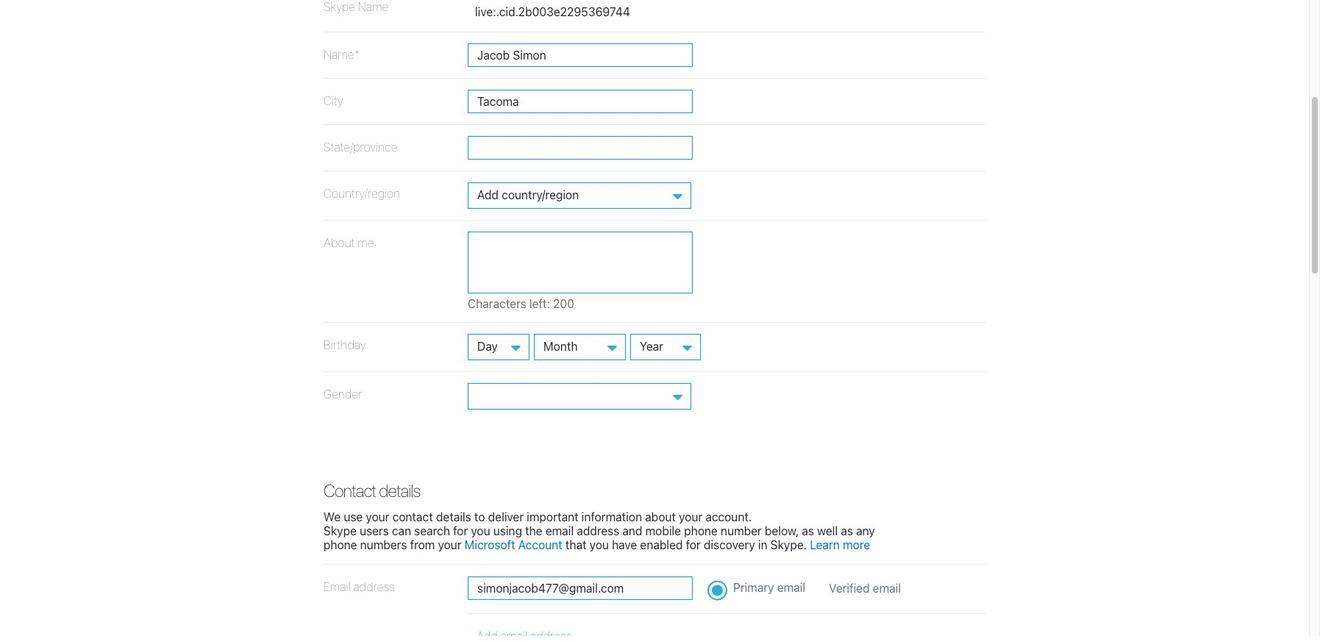 Task type: describe. For each thing, give the bounding box(es) containing it.
left:
[[530, 297, 550, 310]]

1 horizontal spatial phone
[[684, 525, 718, 538]]

microsoft account that you have enabled for discovery in skype. learn more
[[465, 539, 870, 552]]

for inside we use your contact details to deliver important information about your account. skype users can search for you using the email address and mobile phone number below, as well as any phone numbers from your
[[453, 525, 468, 538]]

name*
[[324, 48, 360, 61]]

learn
[[810, 539, 840, 552]]

verified
[[829, 582, 870, 595]]

using
[[493, 525, 522, 538]]

200
[[553, 297, 575, 310]]

in
[[758, 539, 768, 552]]

about
[[324, 236, 355, 249]]

0 vertical spatial details
[[379, 480, 420, 501]]

day
[[477, 340, 498, 353]]

1 horizontal spatial your
[[438, 539, 462, 552]]

add country/region
[[477, 188, 579, 201]]

numbers
[[360, 539, 407, 552]]

Set as primary email radio
[[708, 580, 728, 601]]

contact details
[[324, 480, 420, 501]]

skype.
[[771, 539, 807, 552]]

search
[[414, 525, 450, 538]]

address inside we use your contact details to deliver important information about your account. skype users can search for you using the email address and mobile phone number below, as well as any phone numbers from your
[[577, 525, 620, 538]]

deliver
[[488, 510, 524, 524]]

number
[[721, 525, 762, 538]]

2 horizontal spatial your
[[679, 510, 703, 524]]

information
[[582, 510, 642, 524]]

users
[[360, 525, 389, 538]]

live:.cid.2b003e2295369744
[[475, 5, 630, 18]]

to
[[474, 510, 485, 524]]

can
[[392, 525, 411, 538]]

the
[[525, 525, 543, 538]]

microsoft account link
[[465, 539, 563, 552]]

about me
[[324, 236, 374, 249]]

any
[[856, 525, 875, 538]]

month
[[544, 340, 578, 353]]

well
[[817, 525, 838, 538]]

characters left: 200
[[468, 297, 575, 310]]

2 as from the left
[[841, 525, 853, 538]]

email address
[[324, 580, 395, 593]]

year
[[640, 340, 664, 353]]

state/province
[[324, 140, 398, 154]]

primary email
[[733, 581, 806, 594]]

contact
[[324, 480, 376, 501]]

details inside we use your contact details to deliver important information about your account. skype users can search for you using the email address and mobile phone number below, as well as any phone numbers from your
[[436, 510, 471, 524]]

we
[[324, 510, 341, 524]]

email for verified email
[[873, 582, 901, 595]]

enabled
[[640, 539, 683, 552]]

me
[[358, 236, 374, 249]]

characters
[[468, 297, 527, 310]]



Task type: locate. For each thing, give the bounding box(es) containing it.
0 vertical spatial for
[[453, 525, 468, 538]]

0 horizontal spatial as
[[802, 525, 814, 538]]

1 vertical spatial you
[[590, 539, 609, 552]]

your up users
[[366, 510, 390, 524]]

0 vertical spatial address
[[577, 525, 620, 538]]

City text field
[[468, 90, 693, 113]]

1 horizontal spatial for
[[686, 539, 701, 552]]

you
[[471, 525, 490, 538], [590, 539, 609, 552]]

have
[[612, 539, 637, 552]]

as
[[802, 525, 814, 538], [841, 525, 853, 538]]

birthday
[[324, 338, 366, 352]]

skype
[[324, 525, 357, 538]]

your down "search"
[[438, 539, 462, 552]]

phone down account. on the bottom right of page
[[684, 525, 718, 538]]

option group containing email address
[[324, 565, 986, 636]]

verified email
[[829, 582, 901, 595]]

for
[[453, 525, 468, 538], [686, 539, 701, 552]]

1 horizontal spatial you
[[590, 539, 609, 552]]

and
[[623, 525, 643, 538]]

phone down skype
[[324, 539, 357, 552]]

1 horizontal spatial details
[[436, 510, 471, 524]]

email right verified on the bottom
[[873, 582, 901, 595]]

status
[[468, 297, 643, 311]]

0 horizontal spatial phone
[[324, 539, 357, 552]]

country/region
[[324, 187, 400, 200]]

as left well
[[802, 525, 814, 538]]

you right that at the left of the page
[[590, 539, 609, 552]]

learn more link
[[810, 539, 870, 552]]

use
[[344, 510, 363, 524]]

email
[[324, 580, 351, 593]]

address right the email
[[353, 580, 395, 593]]

details
[[379, 480, 420, 501], [436, 510, 471, 524]]

add
[[477, 188, 499, 201]]

1 as from the left
[[802, 525, 814, 538]]

2 horizontal spatial email
[[873, 582, 901, 595]]

1 vertical spatial details
[[436, 510, 471, 524]]

primary
[[733, 581, 774, 594]]

mobile
[[646, 525, 681, 538]]

more
[[843, 539, 870, 552]]

gender
[[324, 388, 363, 401]]

0 vertical spatial phone
[[684, 525, 718, 538]]

account
[[518, 539, 563, 552]]

0 horizontal spatial for
[[453, 525, 468, 538]]

email for primary email
[[777, 581, 806, 594]]

about
[[645, 510, 676, 524]]

0 horizontal spatial details
[[379, 480, 420, 501]]

details up contact
[[379, 480, 420, 501]]

for right enabled
[[686, 539, 701, 552]]

option group
[[324, 565, 986, 636]]

that
[[566, 539, 587, 552]]

1 vertical spatial phone
[[324, 539, 357, 552]]

discovery
[[704, 539, 755, 552]]

details up "search"
[[436, 510, 471, 524]]

1 horizontal spatial as
[[841, 525, 853, 538]]

About me text field
[[468, 232, 693, 293]]

0 vertical spatial you
[[471, 525, 490, 538]]

phone
[[684, 525, 718, 538], [324, 539, 357, 552]]

account.
[[706, 510, 752, 524]]

email
[[546, 525, 574, 538], [777, 581, 806, 594], [873, 582, 901, 595]]

0 horizontal spatial email
[[546, 525, 574, 538]]

1 vertical spatial address
[[353, 580, 395, 593]]

0 horizontal spatial address
[[353, 580, 395, 593]]

city
[[324, 94, 343, 107]]

important
[[527, 510, 579, 524]]

0 horizontal spatial you
[[471, 525, 490, 538]]

email inside we use your contact details to deliver important information about your account. skype users can search for you using the email address and mobile phone number below, as well as any phone numbers from your
[[546, 525, 574, 538]]

address
[[577, 525, 620, 538], [353, 580, 395, 593]]

you down to
[[471, 525, 490, 538]]

microsoft
[[465, 539, 515, 552]]

Email address 1 text field
[[468, 576, 693, 600]]

for right "search"
[[453, 525, 468, 538]]

country/region
[[502, 188, 579, 201]]

your
[[366, 510, 390, 524], [679, 510, 703, 524], [438, 539, 462, 552]]

you inside we use your contact details to deliver important information about your account. skype users can search for you using the email address and mobile phone number below, as well as any phone numbers from your
[[471, 525, 490, 538]]

as up learn more 'link'
[[841, 525, 853, 538]]

email down important
[[546, 525, 574, 538]]

your right about
[[679, 510, 703, 524]]

1 horizontal spatial address
[[577, 525, 620, 538]]

email right the primary
[[777, 581, 806, 594]]

contact
[[393, 510, 433, 524]]

1 vertical spatial for
[[686, 539, 701, 552]]

we use your contact details to deliver important information about your account. skype users can search for you using the email address and mobile phone number below, as well as any phone numbers from your
[[324, 510, 875, 552]]

0 horizontal spatial your
[[366, 510, 390, 524]]

below,
[[765, 525, 799, 538]]

address down the information
[[577, 525, 620, 538]]

Name* text field
[[468, 43, 693, 67]]

1 horizontal spatial email
[[777, 581, 806, 594]]

State/province text field
[[468, 136, 693, 159]]

from
[[410, 539, 435, 552]]

status containing characters left:
[[468, 297, 643, 311]]



Task type: vqa. For each thing, say whether or not it's contained in the screenshot.
YOU
yes



